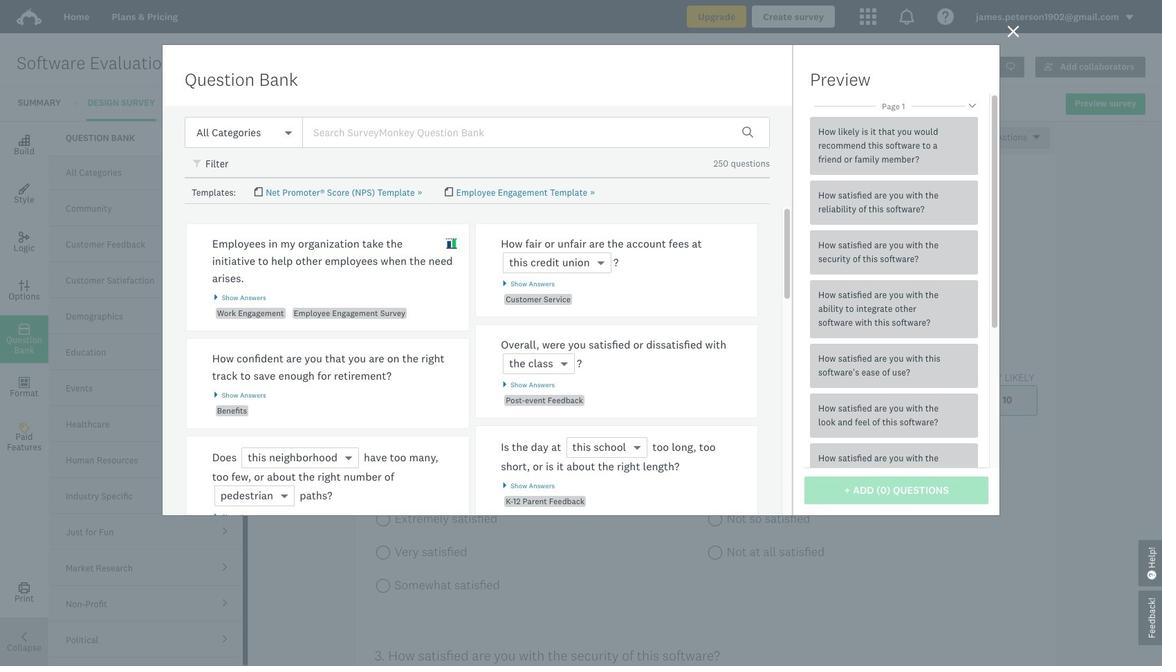 Task type: locate. For each thing, give the bounding box(es) containing it.
0 horizontal spatial icon   xjtfe image
[[193, 160, 203, 169]]

icon   xjtfe image
[[193, 160, 203, 169], [446, 238, 458, 250]]

1 horizontal spatial products icon image
[[899, 8, 916, 25]]

0 horizontal spatial products icon image
[[860, 8, 877, 25]]

surveymonkey logo image
[[17, 8, 42, 26]]

products icon image
[[860, 8, 877, 25], [899, 8, 916, 25]]

1 vertical spatial icon   xjtfe image
[[446, 238, 458, 250]]

2 products icon image from the left
[[899, 8, 916, 25]]

Search SurveyMonkey Question Bank text field
[[302, 117, 770, 148]]



Task type: describe. For each thing, give the bounding box(es) containing it.
help icon image
[[938, 8, 955, 25]]

0 vertical spatial icon   xjtfe image
[[193, 160, 203, 169]]

1 products icon image from the left
[[860, 8, 877, 25]]

1 horizontal spatial icon   xjtfe image
[[446, 238, 458, 250]]



Task type: vqa. For each thing, say whether or not it's contained in the screenshot.
"DROPDOWN ARROW" image
no



